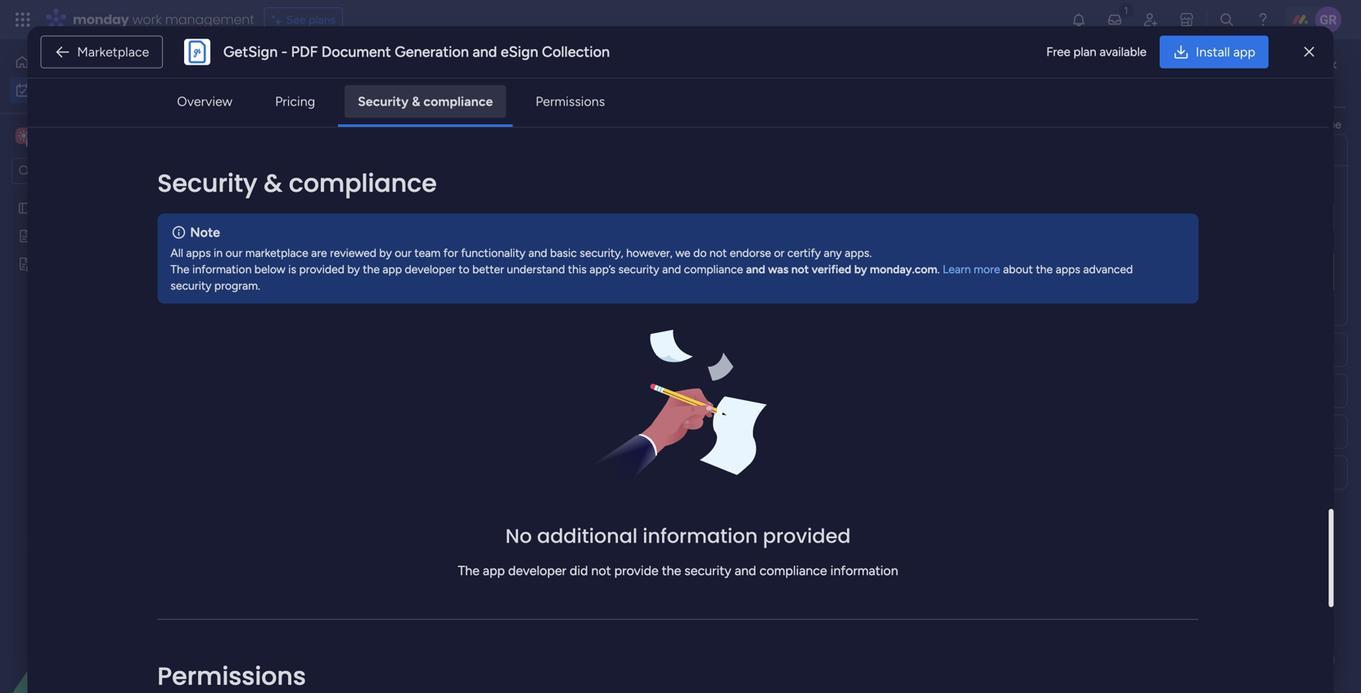 Task type: locate. For each thing, give the bounding box(es) containing it.
our right the in
[[226, 246, 243, 260]]

0 vertical spatial developer
[[405, 262, 456, 276]]

0 horizontal spatial apps
[[186, 246, 211, 260]]

did
[[570, 563, 588, 579]]

2 down "reviewed"
[[338, 265, 344, 279]]

security & compliance down generation
[[358, 94, 493, 109]]

/
[[358, 202, 366, 223], [326, 261, 334, 282]]

2 horizontal spatial security
[[685, 563, 732, 579]]

and left people
[[1200, 118, 1219, 131]]

permissions
[[536, 94, 605, 109]]

developer inside all apps in our marketplace are reviewed by our team for functionality and basic security, however, we do not endorse or certify any apps. the information below is provided by the app developer to better understand this app's security and compliance and was not verified by monday.com . learn more
[[405, 262, 456, 276]]

do right we
[[694, 246, 707, 260]]

app's
[[590, 262, 616, 276]]

provided inside all apps in our marketplace are reviewed by our team for functionality and basic security, however, we do not endorse or certify any apps. the information below is provided by the app developer to better understand this app's security and compliance and was not verified by monday.com . learn more
[[299, 262, 345, 276]]

the inside main content
[[1094, 118, 1111, 131]]

not down certify
[[792, 262, 809, 276]]

app for the app developer did not provide the security and compliance information
[[483, 563, 505, 579]]

1 horizontal spatial by
[[380, 246, 392, 260]]

more
[[974, 262, 1001, 276]]

1 horizontal spatial provided
[[763, 523, 851, 550]]

apps left the advanced
[[1056, 262, 1081, 276]]

1 vertical spatial /
[[326, 261, 334, 282]]

do
[[1299, 73, 1312, 87], [694, 246, 707, 260]]

0 vertical spatial to
[[1310, 118, 1321, 131]]

1 vertical spatial security
[[157, 166, 258, 200]]

project down is
[[266, 295, 303, 309]]

1 vertical spatial the
[[458, 563, 480, 579]]

basic
[[550, 246, 577, 260]]

1 horizontal spatial project
[[832, 296, 869, 310]]

monday marketplace image
[[1179, 11, 1196, 28]]

2 inside today / 2 items
[[338, 265, 344, 279]]

items inside past dates / 2 items
[[379, 206, 407, 220]]

2 vertical spatial information
[[831, 563, 899, 579]]

the right 'provide'
[[662, 563, 682, 579]]

1 vertical spatial security & compliance
[[157, 166, 437, 200]]

security down "no additional information provided"
[[685, 563, 732, 579]]

our
[[226, 246, 243, 260], [395, 246, 412, 260]]

workspace image
[[16, 127, 32, 145], [18, 127, 29, 145]]

notifications image
[[1071, 11, 1088, 28]]

1 horizontal spatial developer
[[508, 563, 567, 579]]

items
[[379, 206, 407, 220], [347, 265, 375, 279]]

& inside button
[[412, 94, 421, 109]]

and up understand
[[529, 246, 548, 260]]

plan
[[1074, 44, 1097, 59]]

0 vertical spatial 2
[[370, 206, 376, 220]]

like
[[1291, 118, 1308, 131]]

our left 'team'
[[395, 246, 412, 260]]

main workspace button
[[11, 122, 160, 150]]

workspace selection element
[[16, 126, 137, 147]]

list box
[[0, 191, 209, 499]]

main content
[[217, 39, 1362, 694]]

the down "reviewed"
[[363, 262, 380, 276]]

1 group from the top
[[730, 261, 762, 275]]

do inside all apps in our marketplace are reviewed by our team for functionality and basic security, however, we do not endorse or certify any apps. the information below is provided by the app developer to better understand this app's security and compliance and was not verified by monday.com . learn more
[[694, 246, 707, 260]]

today
[[276, 261, 322, 282]]

security inside security & compliance button
[[358, 94, 409, 109]]

option
[[0, 194, 209, 197]]

by
[[380, 246, 392, 260], [348, 262, 360, 276], [855, 262, 868, 276]]

greg robinson link
[[1106, 265, 1189, 279]]

0 horizontal spatial to
[[459, 262, 470, 276]]

1 vertical spatial items
[[347, 265, 375, 279]]

not left endorse
[[710, 246, 727, 260]]

application logo image
[[184, 39, 210, 65]]

0 vertical spatial do
[[1299, 73, 1312, 87]]

& up past
[[264, 166, 283, 200]]

&
[[412, 94, 421, 109], [264, 166, 283, 200]]

overview
[[177, 94, 233, 109]]

security inside about the apps advanced security program.
[[171, 279, 212, 293]]

items right dates
[[379, 206, 407, 220]]

to inside all apps in our marketplace are reviewed by our team for functionality and basic security, however, we do not endorse or certify any apps. the information below is provided by the app developer to better understand this app's security and compliance and was not verified by monday.com . learn more
[[459, 262, 470, 276]]

0 vertical spatial security
[[619, 262, 660, 276]]

the right about
[[1036, 262, 1053, 276]]

& down the getsign - pdf document generation and esign collection
[[412, 94, 421, 109]]

to right like
[[1310, 118, 1321, 131]]

0 vertical spatial &
[[412, 94, 421, 109]]

0 horizontal spatial our
[[226, 246, 243, 260]]

1 horizontal spatial apps
[[1056, 262, 1081, 276]]

0 horizontal spatial /
[[326, 261, 334, 282]]

1 horizontal spatial security
[[619, 262, 660, 276]]

available
[[1100, 44, 1147, 59]]

mar 8
[[1133, 295, 1160, 308]]

are
[[311, 246, 327, 260]]

security
[[619, 262, 660, 276], [171, 279, 212, 293], [685, 563, 732, 579]]

overview button
[[164, 85, 246, 118]]

1 horizontal spatial /
[[358, 202, 366, 223]]

select product image
[[15, 11, 31, 28]]

and down endorse
[[746, 262, 766, 276]]

1 vertical spatial not
[[792, 262, 809, 276]]

1 horizontal spatial security
[[358, 94, 409, 109]]

0 vertical spatial group
[[730, 261, 762, 275]]

the
[[1094, 118, 1111, 131], [363, 262, 380, 276], [1036, 262, 1053, 276], [662, 563, 682, 579]]

do right to at the top
[[1299, 73, 1312, 87]]

2 vertical spatial not
[[592, 563, 611, 579]]

1 horizontal spatial not
[[710, 246, 727, 260]]

security up filter dashboard by text search box
[[358, 94, 409, 109]]

0 horizontal spatial security
[[171, 279, 212, 293]]

-
[[281, 43, 288, 61]]

0 vertical spatial information
[[192, 262, 252, 276]]

1 horizontal spatial information
[[643, 523, 758, 550]]

None search field
[[311, 129, 460, 156]]

by down "reviewed"
[[348, 262, 360, 276]]

my
[[242, 62, 279, 98]]

1 horizontal spatial items
[[379, 206, 407, 220]]

2 our from the left
[[395, 246, 412, 260]]

certify
[[788, 246, 821, 260]]

2 right dates
[[370, 206, 376, 220]]

0 vertical spatial items
[[379, 206, 407, 220]]

to do list
[[1284, 73, 1330, 87]]

items down "reviewed"
[[347, 265, 375, 279]]

developer down 'team'
[[405, 262, 456, 276]]

the left boards,
[[1094, 118, 1111, 131]]

not right "did"
[[592, 563, 611, 579]]

1 horizontal spatial to
[[1310, 118, 1321, 131]]

2
[[370, 206, 376, 220], [338, 265, 344, 279]]

0 horizontal spatial 2
[[338, 265, 344, 279]]

project down verified
[[832, 296, 869, 310]]

1 vertical spatial 2
[[338, 265, 344, 279]]

2 horizontal spatial not
[[792, 262, 809, 276]]

to do list button
[[1253, 67, 1337, 93]]

endorse
[[730, 246, 772, 260]]

marketplace
[[77, 44, 149, 60]]

2 vertical spatial app
[[483, 563, 505, 579]]

security inside all apps in our marketplace are reviewed by our team for functionality and basic security, however, we do not endorse or certify any apps. the information below is provided by the app developer to better understand this app's security and compliance and was not verified by monday.com . learn more
[[619, 262, 660, 276]]

0 vertical spatial /
[[358, 202, 366, 223]]

security down however,
[[619, 262, 660, 276]]

security & compliance
[[358, 94, 493, 109], [157, 166, 437, 200]]

0 vertical spatial apps
[[186, 246, 211, 260]]

to left better
[[459, 262, 470, 276]]

greg robinson image
[[1316, 7, 1342, 33]]

1 vertical spatial apps
[[1056, 262, 1081, 276]]

0 vertical spatial the
[[171, 262, 190, 276]]

esign
[[501, 43, 539, 61]]

mar
[[1133, 295, 1151, 308]]

compliance inside button
[[424, 94, 493, 109]]

security down 'all'
[[171, 279, 212, 293]]

0 horizontal spatial information
[[192, 262, 252, 276]]

0 horizontal spatial do
[[694, 246, 707, 260]]

information
[[192, 262, 252, 276], [643, 523, 758, 550], [831, 563, 899, 579]]

security up note
[[157, 166, 258, 200]]

0 horizontal spatial provided
[[299, 262, 345, 276]]

0 vertical spatial security & compliance
[[358, 94, 493, 109]]

8
[[1154, 295, 1160, 308]]

0 horizontal spatial the
[[171, 262, 190, 276]]

1 horizontal spatial our
[[395, 246, 412, 260]]

security & compliance up past
[[157, 166, 437, 200]]

no additional information provided
[[506, 523, 851, 550]]

developer down no
[[508, 563, 567, 579]]

0 horizontal spatial project
[[266, 295, 303, 309]]

/ right dates
[[358, 202, 366, 223]]

to inside main content
[[1310, 118, 1321, 131]]

1 our from the left
[[226, 246, 243, 260]]

project for project
[[266, 295, 303, 309]]

group
[[730, 261, 762, 275], [730, 467, 762, 481]]

1 horizontal spatial &
[[412, 94, 421, 109]]

provided
[[299, 262, 345, 276], [763, 523, 851, 550]]

.
[[938, 262, 940, 276]]

workspace
[[70, 128, 134, 144]]

by down apps.
[[855, 262, 868, 276]]

management
[[165, 10, 254, 29]]

1 horizontal spatial 2
[[370, 206, 376, 220]]

public board image
[[17, 228, 33, 244]]

1 vertical spatial do
[[694, 246, 707, 260]]

2 horizontal spatial app
[[1234, 44, 1256, 60]]

apps left the in
[[186, 246, 211, 260]]

0 horizontal spatial app
[[383, 262, 402, 276]]

all apps in our marketplace are reviewed by our team for functionality and basic security, however, we do not endorse or certify any apps. the information below is provided by the app developer to better understand this app's security and compliance and was not verified by monday.com . learn more
[[171, 246, 1001, 276]]

past
[[276, 202, 308, 223]]

developer
[[405, 262, 456, 276], [508, 563, 567, 579]]

1 horizontal spatial the
[[458, 563, 480, 579]]

and
[[473, 43, 497, 61], [1200, 118, 1219, 131], [529, 246, 548, 260], [663, 262, 682, 276], [746, 262, 766, 276], [735, 563, 757, 579]]

0 vertical spatial app
[[1234, 44, 1256, 60]]

to-do
[[704, 296, 734, 310]]

2 vertical spatial security
[[685, 563, 732, 579]]

0 horizontal spatial items
[[347, 265, 375, 279]]

1 vertical spatial security
[[171, 279, 212, 293]]

better
[[473, 262, 504, 276]]

greg
[[1106, 265, 1134, 279]]

apps inside all apps in our marketplace are reviewed by our team for functionality and basic security, however, we do not endorse or certify any apps. the information below is provided by the app developer to better understand this app's security and compliance and was not verified by monday.com . learn more
[[186, 246, 211, 260]]

information inside all apps in our marketplace are reviewed by our team for functionality and basic security, however, we do not endorse or certify any apps. the information below is provided by the app developer to better understand this app's security and compliance and was not verified by monday.com . learn more
[[192, 262, 252, 276]]

1 vertical spatial group
[[730, 467, 762, 481]]

0 vertical spatial provided
[[299, 262, 345, 276]]

0 horizontal spatial &
[[264, 166, 283, 200]]

choose
[[1051, 118, 1091, 131]]

marketplace button
[[40, 36, 163, 68]]

compliance inside all apps in our marketplace are reviewed by our team for functionality and basic security, however, we do not endorse or certify any apps. the information below is provided by the app developer to better understand this app's security and compliance and was not verified by monday.com . learn more
[[684, 262, 744, 276]]

None text field
[[1061, 203, 1335, 232]]

1 horizontal spatial do
[[1299, 73, 1312, 87]]

0 vertical spatial security
[[358, 94, 409, 109]]

home link
[[10, 49, 199, 75]]

compliance
[[424, 94, 493, 109], [289, 166, 437, 200], [684, 262, 744, 276], [760, 563, 828, 579]]

/ down are
[[326, 261, 334, 282]]

the
[[171, 262, 190, 276], [458, 563, 480, 579]]

2 horizontal spatial by
[[855, 262, 868, 276]]

0 vertical spatial not
[[710, 246, 727, 260]]

app
[[1234, 44, 1256, 60], [383, 262, 402, 276], [483, 563, 505, 579]]

app inside button
[[1234, 44, 1256, 60]]

1 vertical spatial app
[[383, 262, 402, 276]]

the app developer did not provide the security and compliance information
[[458, 563, 899, 579]]

0 horizontal spatial developer
[[405, 262, 456, 276]]

lottie animation element
[[0, 528, 209, 694]]

by right "reviewed"
[[380, 246, 392, 260]]

1 horizontal spatial app
[[483, 563, 505, 579]]

security
[[358, 94, 409, 109], [157, 166, 258, 200]]

dapulse x slim image
[[1305, 42, 1315, 62]]

public board image
[[17, 201, 33, 216]]

1 vertical spatial to
[[459, 262, 470, 276]]



Task type: describe. For each thing, give the bounding box(es) containing it.
verified
[[812, 262, 852, 276]]

dates
[[312, 202, 354, 223]]

document
[[322, 43, 391, 61]]

2 group from the top
[[730, 467, 762, 481]]

1 workspace image from the left
[[16, 127, 32, 145]]

pdf
[[291, 43, 318, 61]]

app for install app
[[1234, 44, 1256, 60]]

plans
[[309, 13, 336, 27]]

however,
[[627, 246, 673, 260]]

work
[[286, 62, 351, 98]]

choose the boards, columns and people you'd like to see
[[1051, 118, 1342, 131]]

monday work management
[[73, 10, 254, 29]]

security,
[[580, 246, 624, 260]]

no additional information provided image
[[589, 330, 768, 499]]

apps inside about the apps advanced security program.
[[1056, 262, 1081, 276]]

getsign
[[223, 43, 278, 61]]

is
[[288, 262, 296, 276]]

Filter dashboard by text search field
[[311, 129, 460, 156]]

marketplace
[[245, 246, 309, 260]]

1 vertical spatial provided
[[763, 523, 851, 550]]

0 horizontal spatial security
[[157, 166, 258, 200]]

team
[[415, 246, 441, 260]]

do inside button
[[1299, 73, 1312, 87]]

1 image
[[1119, 1, 1134, 19]]

the inside all apps in our marketplace are reviewed by our team for functionality and basic security, however, we do not endorse or certify any apps. the information below is provided by the app developer to better understand this app's security and compliance and was not verified by monday.com . learn more
[[363, 262, 380, 276]]

pricing button
[[262, 85, 328, 118]]

main content containing past dates /
[[217, 39, 1362, 694]]

none text field inside main content
[[1061, 203, 1335, 232]]

and down "no additional information provided"
[[735, 563, 757, 579]]

or
[[774, 246, 785, 260]]

help image
[[1255, 11, 1272, 28]]

any
[[824, 246, 842, 260]]

project management
[[832, 296, 939, 310]]

program.
[[214, 279, 260, 293]]

0 horizontal spatial not
[[592, 563, 611, 579]]

private board image
[[17, 256, 33, 272]]

no
[[506, 523, 532, 550]]

search everything image
[[1219, 11, 1236, 28]]

we
[[676, 246, 691, 260]]

1 vertical spatial &
[[264, 166, 283, 200]]

greg robinson image
[[1075, 260, 1100, 284]]

1 vertical spatial developer
[[508, 563, 567, 579]]

the inside all apps in our marketplace are reviewed by our team for functionality and basic security, however, we do not endorse or certify any apps. the information below is provided by the app developer to better understand this app's security and compliance and was not verified by monday.com . learn more
[[171, 262, 190, 276]]

generation
[[395, 43, 469, 61]]

see
[[286, 13, 306, 27]]

learn
[[943, 262, 971, 276]]

columns
[[1154, 118, 1198, 131]]

note
[[190, 225, 220, 240]]

and left esign
[[473, 43, 497, 61]]

in
[[214, 246, 223, 260]]

apps.
[[845, 246, 872, 260]]

below
[[255, 262, 286, 276]]

security & compliance inside button
[[358, 94, 493, 109]]

main workspace
[[38, 128, 134, 144]]

past dates / 2 items
[[276, 202, 407, 223]]

to-
[[704, 296, 720, 310]]

permissions button
[[523, 85, 618, 118]]

understand
[[507, 262, 565, 276]]

and down we
[[663, 262, 682, 276]]

note alert
[[157, 214, 1199, 304]]

main
[[38, 128, 66, 144]]

all
[[171, 246, 183, 260]]

additional
[[537, 523, 638, 550]]

free
[[1047, 44, 1071, 59]]

2 horizontal spatial information
[[831, 563, 899, 579]]

project for project management
[[832, 296, 869, 310]]

boards,
[[1114, 118, 1151, 131]]

people
[[1023, 261, 1058, 275]]

0 horizontal spatial by
[[348, 262, 360, 276]]

see plans
[[286, 13, 336, 27]]

items inside today / 2 items
[[347, 265, 375, 279]]

install app
[[1196, 44, 1256, 60]]

provide
[[615, 563, 659, 579]]

collection
[[542, 43, 610, 61]]

reviewed
[[330, 246, 377, 260]]

1 vertical spatial information
[[643, 523, 758, 550]]

about the apps advanced security program.
[[171, 262, 1134, 293]]

work
[[132, 10, 162, 29]]

was
[[768, 262, 789, 276]]

people
[[1222, 118, 1257, 131]]

install app button
[[1160, 36, 1269, 68]]

home option
[[10, 49, 199, 75]]

app inside all apps in our marketplace are reviewed by our team for functionality and basic security, however, we do not endorse or certify any apps. the information below is provided by the app developer to better understand this app's security and compliance and was not verified by monday.com . learn more
[[383, 262, 402, 276]]

free plan available
[[1047, 44, 1147, 59]]

today / 2 items
[[276, 261, 375, 282]]

for
[[444, 246, 458, 260]]

2 workspace image from the left
[[18, 127, 29, 145]]

install
[[1196, 44, 1231, 60]]

greg robinson
[[1106, 265, 1189, 279]]

home
[[36, 55, 67, 69]]

robinson
[[1137, 265, 1189, 279]]

this
[[568, 262, 587, 276]]

do
[[720, 296, 734, 310]]

pricing
[[275, 94, 315, 109]]

update feed image
[[1107, 11, 1124, 28]]

see
[[1324, 118, 1342, 131]]

the inside about the apps advanced security program.
[[1036, 262, 1053, 276]]

board
[[891, 261, 921, 275]]

list
[[1315, 73, 1330, 87]]

learn more link
[[943, 262, 1001, 276]]

getsign - pdf document generation and esign collection
[[223, 43, 610, 61]]

lottie animation image
[[0, 528, 209, 694]]

security & compliance button
[[345, 85, 506, 118]]

2 inside past dates / 2 items
[[370, 206, 376, 220]]

management
[[872, 296, 939, 310]]

monday
[[73, 10, 129, 29]]

monday.com
[[870, 262, 938, 276]]

invite members image
[[1143, 11, 1160, 28]]

my work
[[242, 62, 351, 98]]



Task type: vqa. For each thing, say whether or not it's contained in the screenshot.
0 within This week / 0 items
no



